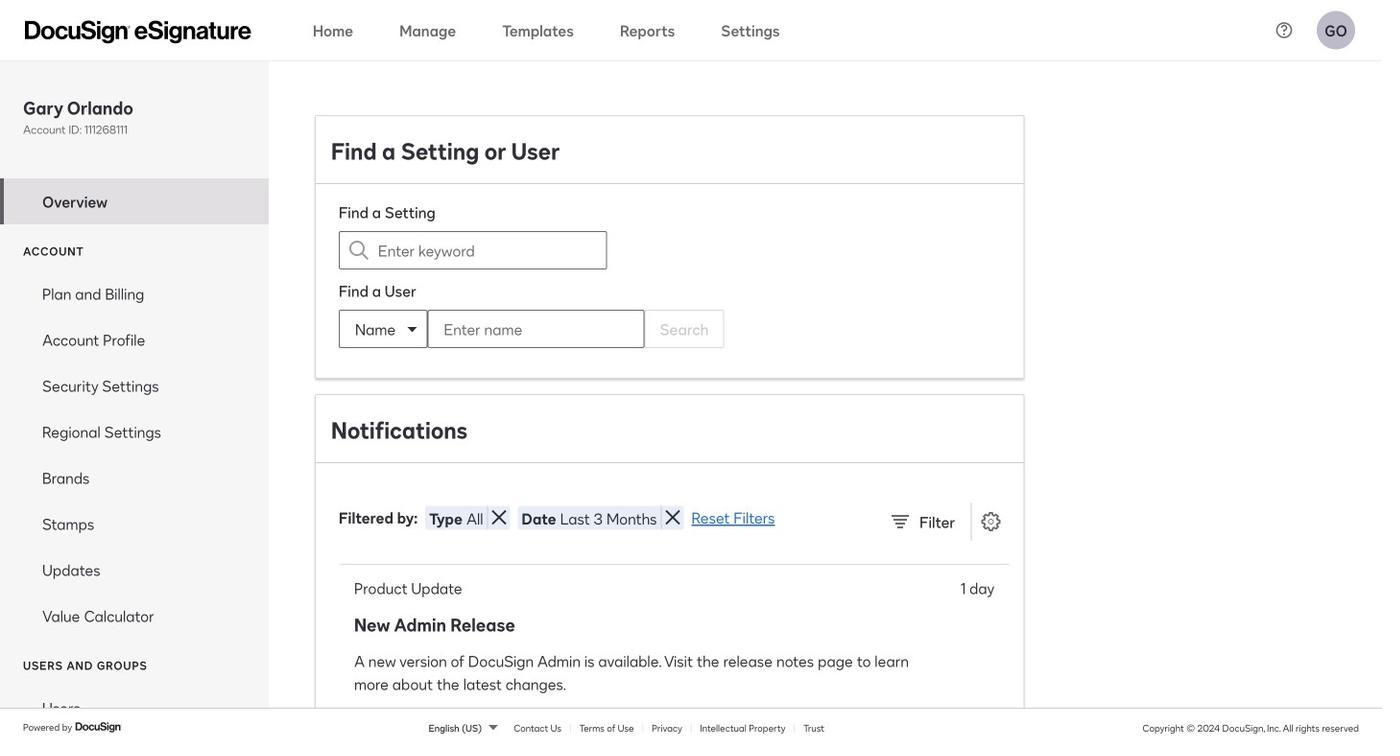 Task type: describe. For each thing, give the bounding box(es) containing it.
account element
[[0, 271, 269, 639]]



Task type: locate. For each thing, give the bounding box(es) containing it.
Enter name text field
[[429, 311, 605, 347]]

docusign image
[[75, 720, 123, 735]]

Enter keyword text field
[[378, 232, 568, 269]]

docusign admin image
[[25, 21, 251, 44]]



Task type: vqa. For each thing, say whether or not it's contained in the screenshot.
Enter keyword "text field"
yes



